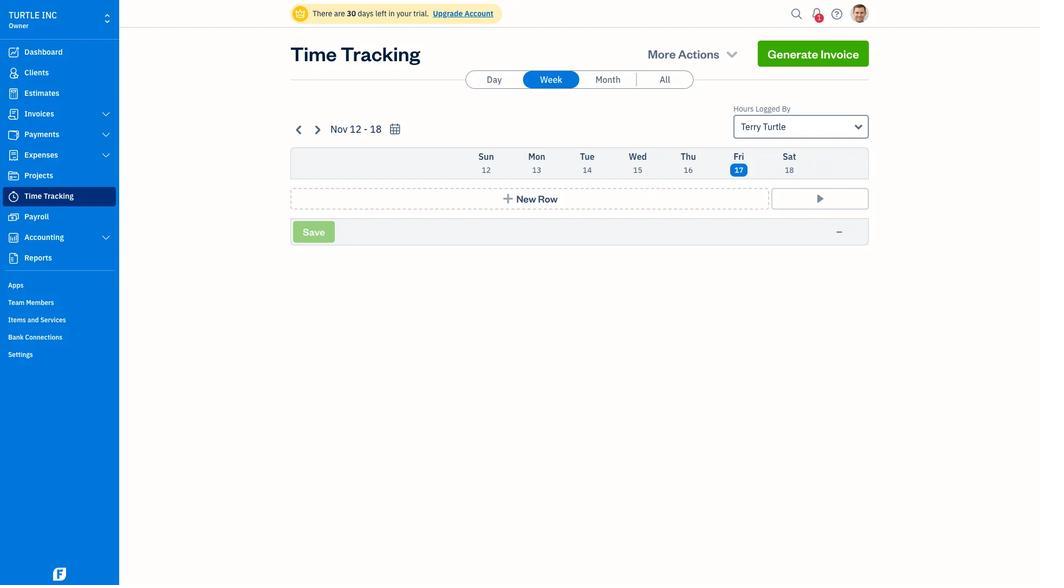 Task type: describe. For each thing, give the bounding box(es) containing it.
sun
[[479, 151, 494, 162]]

new row button
[[290, 188, 770, 210]]

expense image
[[7, 150, 20, 161]]

16
[[684, 165, 693, 175]]

settings link
[[3, 346, 116, 363]]

projects link
[[3, 166, 116, 186]]

chevrondown image
[[725, 46, 740, 61]]

dashboard link
[[3, 43, 116, 62]]

accounting link
[[3, 228, 116, 248]]

freshbooks image
[[51, 568, 68, 581]]

previous week image
[[293, 123, 306, 136]]

terry turtle button
[[734, 115, 869, 139]]

dashboard
[[24, 47, 63, 57]]

tue 14
[[580, 151, 595, 175]]

clients link
[[3, 63, 116, 83]]

bank connections
[[8, 333, 63, 341]]

your
[[397, 9, 412, 18]]

turtle
[[9, 10, 40, 21]]

start timer image
[[814, 193, 827, 204]]

client image
[[7, 68, 20, 79]]

bank
[[8, 333, 24, 341]]

clients
[[24, 68, 49, 77]]

payroll
[[24, 212, 49, 222]]

terry turtle
[[741, 121, 786, 132]]

crown image
[[295, 8, 306, 19]]

more actions button
[[638, 41, 750, 67]]

days
[[358, 9, 374, 18]]

turtle
[[763, 121, 786, 132]]

team
[[8, 299, 25, 307]]

mon 13
[[529, 151, 546, 175]]

terry
[[741, 121, 761, 132]]

apps
[[8, 281, 24, 289]]

hours logged by
[[734, 104, 791, 114]]

account
[[465, 9, 494, 18]]

reports
[[24, 253, 52, 263]]

17
[[735, 165, 744, 175]]

are
[[334, 9, 345, 18]]

settings
[[8, 351, 33, 359]]

30
[[347, 9, 356, 18]]

in
[[389, 9, 395, 18]]

invoice image
[[7, 109, 20, 120]]

expenses link
[[3, 146, 116, 165]]

estimates
[[24, 88, 59, 98]]

-
[[364, 123, 368, 135]]

services
[[40, 316, 66, 324]]

week
[[540, 74, 563, 85]]

accounting
[[24, 232, 64, 242]]

13
[[532, 165, 542, 175]]

nov
[[331, 123, 348, 135]]

new row
[[517, 192, 558, 205]]

projects
[[24, 171, 53, 180]]

tue
[[580, 151, 595, 162]]

there
[[313, 9, 332, 18]]

sat
[[783, 151, 796, 162]]

day
[[487, 74, 502, 85]]

payments
[[24, 130, 59, 139]]

new
[[517, 192, 536, 205]]

1 horizontal spatial tracking
[[341, 41, 420, 66]]

dashboard image
[[7, 47, 20, 58]]

team members
[[8, 299, 54, 307]]

owner
[[9, 22, 29, 30]]

time tracking inside main element
[[24, 191, 74, 201]]

all link
[[637, 71, 693, 88]]

fri
[[734, 151, 745, 162]]

chevron large down image for accounting
[[101, 234, 111, 242]]

tracking inside main element
[[44, 191, 74, 201]]

invoice
[[821, 46, 860, 61]]

search image
[[789, 6, 806, 22]]

expenses
[[24, 150, 58, 160]]



Task type: vqa. For each thing, say whether or not it's contained in the screenshot.
Reconciliation
no



Task type: locate. For each thing, give the bounding box(es) containing it.
1 horizontal spatial time tracking
[[290, 41, 420, 66]]

1 vertical spatial tracking
[[44, 191, 74, 201]]

time tracking down 30
[[290, 41, 420, 66]]

estimates link
[[3, 84, 116, 104]]

0 vertical spatial time tracking
[[290, 41, 420, 66]]

wed 15
[[629, 151, 647, 175]]

members
[[26, 299, 54, 307]]

12 for nov
[[350, 123, 362, 135]]

day link
[[466, 71, 523, 88]]

chart image
[[7, 232, 20, 243]]

0 vertical spatial 12
[[350, 123, 362, 135]]

chevron large down image for invoices
[[101, 110, 111, 119]]

apps link
[[3, 277, 116, 293]]

time right timer icon on the left top of the page
[[24, 191, 42, 201]]

main element
[[0, 0, 146, 585]]

actions
[[678, 46, 720, 61]]

18 right -
[[370, 123, 382, 135]]

items and services link
[[3, 312, 116, 328]]

more actions
[[648, 46, 720, 61]]

chevron large down image up chevron large down image
[[101, 110, 111, 119]]

0 vertical spatial chevron large down image
[[101, 110, 111, 119]]

0 horizontal spatial tracking
[[44, 191, 74, 201]]

14
[[583, 165, 592, 175]]

18
[[370, 123, 382, 135], [785, 165, 794, 175]]

time tracking down projects link
[[24, 191, 74, 201]]

1 vertical spatial 12
[[482, 165, 491, 175]]

0 vertical spatial tracking
[[341, 41, 420, 66]]

estimate image
[[7, 88, 20, 99]]

project image
[[7, 171, 20, 182]]

2 vertical spatial chevron large down image
[[101, 234, 111, 242]]

0 vertical spatial 18
[[370, 123, 382, 135]]

generate invoice button
[[758, 41, 869, 67]]

month
[[596, 74, 621, 85]]

trial.
[[414, 9, 429, 18]]

more
[[648, 46, 676, 61]]

1 vertical spatial time tracking
[[24, 191, 74, 201]]

connections
[[25, 333, 63, 341]]

0 horizontal spatial time
[[24, 191, 42, 201]]

1 horizontal spatial time
[[290, 41, 337, 66]]

12
[[350, 123, 362, 135], [482, 165, 491, 175]]

report image
[[7, 253, 20, 264]]

thu 16
[[681, 151, 696, 175]]

nov 12 - 18
[[331, 123, 382, 135]]

2 chevron large down image from the top
[[101, 151, 111, 160]]

time tracking link
[[3, 187, 116, 206]]

tracking
[[341, 41, 420, 66], [44, 191, 74, 201]]

0 horizontal spatial 12
[[350, 123, 362, 135]]

row
[[538, 192, 558, 205]]

1 button
[[809, 3, 826, 24]]

and
[[27, 316, 39, 324]]

items and services
[[8, 316, 66, 324]]

15
[[634, 165, 643, 175]]

fri 17
[[734, 151, 745, 175]]

sun 12
[[479, 151, 494, 175]]

chevron large down image inside expenses link
[[101, 151, 111, 160]]

month link
[[580, 71, 637, 88]]

team members link
[[3, 294, 116, 311]]

hours
[[734, 104, 754, 114]]

upgrade account link
[[431, 9, 494, 18]]

tracking down projects link
[[44, 191, 74, 201]]

there are 30 days left in your trial. upgrade account
[[313, 9, 494, 18]]

payment image
[[7, 130, 20, 140]]

wed
[[629, 151, 647, 162]]

generate
[[768, 46, 819, 61]]

chevron large down image
[[101, 131, 111, 139]]

invoices link
[[3, 105, 116, 124]]

time inside the time tracking link
[[24, 191, 42, 201]]

1 horizontal spatial 12
[[482, 165, 491, 175]]

chevron large down image
[[101, 110, 111, 119], [101, 151, 111, 160], [101, 234, 111, 242]]

choose a date image
[[389, 123, 401, 135]]

0 horizontal spatial time tracking
[[24, 191, 74, 201]]

turtle inc owner
[[9, 10, 57, 30]]

left
[[376, 9, 387, 18]]

thu
[[681, 151, 696, 162]]

chevron large down image for expenses
[[101, 151, 111, 160]]

payroll link
[[3, 208, 116, 227]]

12 inside sun 12
[[482, 165, 491, 175]]

payments link
[[3, 125, 116, 145]]

1
[[818, 14, 822, 22]]

money image
[[7, 212, 20, 223]]

0 horizontal spatial 18
[[370, 123, 382, 135]]

1 vertical spatial chevron large down image
[[101, 151, 111, 160]]

0 vertical spatial time
[[290, 41, 337, 66]]

time down there
[[290, 41, 337, 66]]

1 vertical spatial 18
[[785, 165, 794, 175]]

1 chevron large down image from the top
[[101, 110, 111, 119]]

reports link
[[3, 249, 116, 268]]

chevron large down image down chevron large down image
[[101, 151, 111, 160]]

plus image
[[502, 193, 515, 204]]

invoices
[[24, 109, 54, 119]]

12 down sun
[[482, 165, 491, 175]]

time tracking
[[290, 41, 420, 66], [24, 191, 74, 201]]

inc
[[42, 10, 57, 21]]

18 inside sat 18
[[785, 165, 794, 175]]

12 left -
[[350, 123, 362, 135]]

bank connections link
[[3, 329, 116, 345]]

items
[[8, 316, 26, 324]]

next week image
[[311, 123, 324, 136]]

mon
[[529, 151, 546, 162]]

by
[[782, 104, 791, 114]]

upgrade
[[433, 9, 463, 18]]

all
[[660, 74, 671, 85]]

logged
[[756, 104, 781, 114]]

timer image
[[7, 191, 20, 202]]

1 vertical spatial time
[[24, 191, 42, 201]]

tracking down left on the left
[[341, 41, 420, 66]]

week link
[[523, 71, 580, 88]]

12 for sun
[[482, 165, 491, 175]]

generate invoice
[[768, 46, 860, 61]]

chevron large down image down "payroll" link
[[101, 234, 111, 242]]

time
[[290, 41, 337, 66], [24, 191, 42, 201]]

sat 18
[[783, 151, 796, 175]]

3 chevron large down image from the top
[[101, 234, 111, 242]]

—
[[837, 227, 843, 237]]

1 horizontal spatial 18
[[785, 165, 794, 175]]

chevron large down image inside 'invoices' link
[[101, 110, 111, 119]]

18 down sat
[[785, 165, 794, 175]]

go to help image
[[829, 6, 846, 22]]



